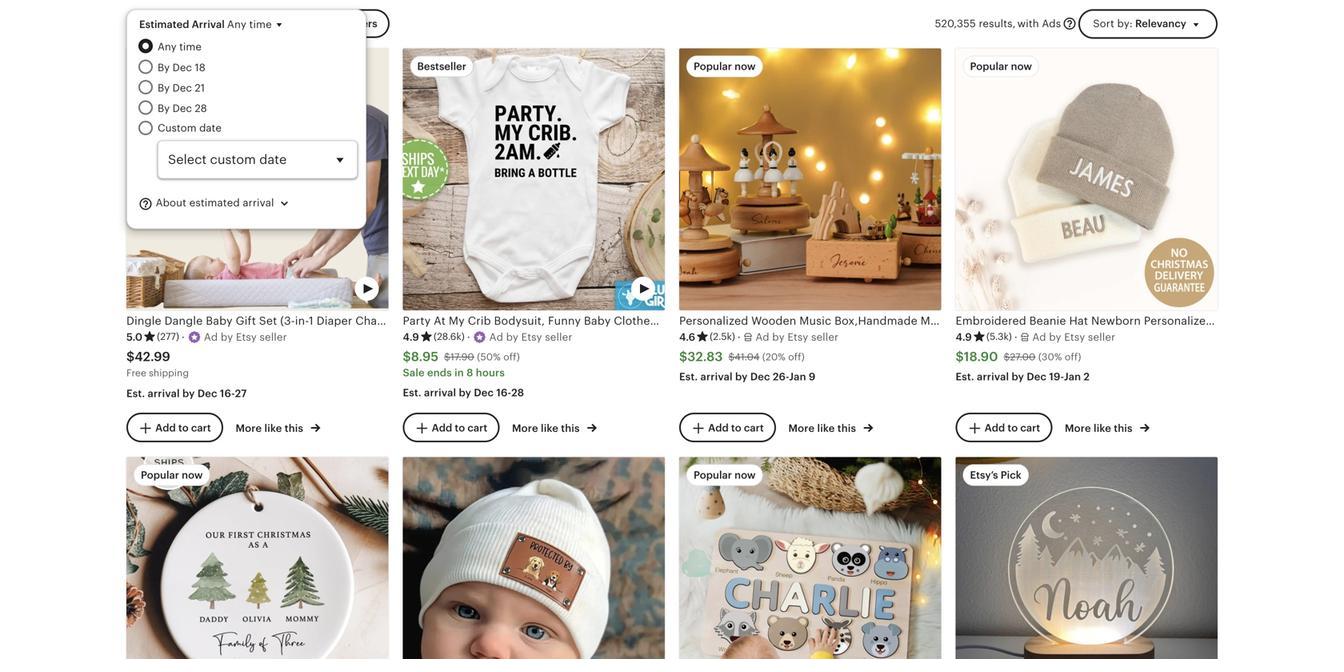 Task type: describe. For each thing, give the bounding box(es) containing it.
now for the embroidered beanie hat newborn personalized hat for babies and toddlers name hat for infants for winter fall image
[[1011, 60, 1032, 72]]

2 popular now link from the left
[[679, 457, 941, 659]]

off) for 8.95
[[504, 352, 520, 363]]

2
[[1084, 371, 1090, 383]]

product video element for party at my crib bodysuit, funny baby clothes, cute bodysuit, baby boy clothes, baby girl bodysuit, baby girl clothes, baby boy bodysuit image
[[403, 48, 665, 310]]

5.0
[[126, 331, 143, 343]]

ends
[[427, 367, 452, 379]]

about estimated arrival button
[[138, 188, 305, 219]]

product video element for the mountains custom name light | personalized bedroom led cloud decor sign | light up sign | daughter/son gift sign /boy gift/ girl gift image
[[956, 457, 1218, 659]]

bestseller for 42.99
[[141, 60, 190, 72]]

by dec 21 link
[[158, 80, 358, 96]]

add to cart button for 32.83
[[679, 413, 776, 443]]

8.95
[[411, 350, 439, 364]]

$ inside $ 18.90 $ 27.00 (30% off)
[[1004, 352, 1010, 363]]

embroidered beanie hat newborn personalized hat for babies and toddlers name hat for infants for winter fall image
[[956, 48, 1218, 310]]

date
[[199, 122, 222, 134]]

more like this link for 32.83
[[789, 419, 873, 436]]

1 horizontal spatial any
[[227, 18, 246, 30]]

27
[[235, 388, 247, 400]]

any time
[[158, 41, 202, 53]]

all filters button
[[302, 9, 390, 38]]

product video element for dingle dangle baby gift set (3-in-1 diaper changer, baby mobile, rattle) | best baby shower gift, gift for dad, baby gift, baby toy image
[[126, 48, 389, 310]]

add to cart button for 8.95
[[403, 413, 500, 443]]

more for 8.95
[[512, 423, 538, 435]]

in
[[455, 367, 464, 379]]

sort by: relevancy
[[1093, 17, 1187, 29]]

family of three christmas ornament - family of 3 - family ornament - personalized baby's first christmas ornament, first christmas ornament image
[[126, 457, 389, 659]]

$ 18.90 $ 27.00 (30% off)
[[956, 350, 1082, 364]]

est. arrival by dec 16-27
[[126, 388, 247, 400]]

by for dec 19-jan 2
[[1012, 371, 1024, 383]]

by inside $ 8.95 $ 17.90 (50% off) sale ends in 8 hours est. arrival by dec 16-28
[[459, 387, 471, 399]]

off) for 32.83
[[788, 352, 805, 363]]

dec up custom
[[173, 102, 192, 114]]

27.00
[[1010, 352, 1036, 363]]

jan for 18.90
[[1064, 371, 1081, 383]]

1 add to cart button from the left
[[126, 413, 223, 443]]

add for 8.95
[[432, 422, 452, 434]]

more for 32.83
[[789, 423, 815, 435]]

now for custom handmade name puzzle with animals, personalized birthday gift for kids, christmas gifts for toddlers, unique new baby gift, wood toy image
[[735, 469, 756, 481]]

· for 18.90
[[1015, 331, 1018, 343]]

1 like from the left
[[264, 423, 282, 435]]

26-
[[773, 371, 789, 383]]

arrival
[[192, 18, 225, 30]]

by for by dec 18
[[158, 61, 170, 73]]

party at my crib bodysuit, funny baby clothes, cute bodysuit, baby boy clothes, baby girl bodysuit, baby girl clothes, baby boy bodysuit image
[[403, 48, 665, 310]]

more for 18.90
[[1065, 423, 1091, 435]]

4.6
[[679, 331, 696, 343]]

28 inside select an estimated delivery date option group
[[195, 102, 207, 114]]

by for by dec 28
[[158, 102, 170, 114]]

dec inside $ 8.95 $ 17.90 (50% off) sale ends in 8 hours est. arrival by dec 16-28
[[474, 387, 494, 399]]

0 horizontal spatial 16-
[[220, 388, 235, 400]]

28 inside $ 8.95 $ 17.90 (50% off) sale ends in 8 hours est. arrival by dec 16-28
[[511, 387, 524, 399]]

arrival for est. arrival by dec 26-jan 9
[[701, 371, 733, 383]]

popular for custom handmade name puzzle with animals, personalized birthday gift for kids, christmas gifts for toddlers, unique new baby gift, wood toy image
[[694, 469, 732, 481]]

520,355
[[935, 17, 976, 29]]

$ up "ends"
[[444, 352, 451, 363]]

1 more like this link from the left
[[236, 419, 320, 436]]

like for 32.83
[[817, 423, 835, 435]]

520,355 results,
[[935, 17, 1016, 29]]

to for 8.95
[[455, 422, 465, 434]]

personalized wooden music box,handmade music box,wooden horse musical carousel,vintage music box,heirloom carousel,baby boy girl shower gift image
[[679, 48, 941, 310]]

time inside select an estimated delivery date option group
[[179, 41, 202, 53]]

estimated arrival any time
[[139, 18, 272, 30]]

add for 32.83
[[708, 422, 729, 434]]

add to cart for 18.90
[[985, 422, 1041, 434]]

$ inside $ 32.83 $ 41.04 (20% off)
[[729, 352, 735, 363]]

filters
[[347, 18, 378, 30]]

est. for est. arrival by dec 16-27
[[126, 388, 145, 400]]

by:
[[1118, 17, 1133, 29]]

free
[[126, 368, 146, 379]]

$ up the sale
[[403, 350, 411, 364]]

1 this from the left
[[285, 423, 303, 435]]

16- inside $ 8.95 $ 17.90 (50% off) sale ends in 8 hours est. arrival by dec 16-28
[[496, 387, 511, 399]]

etsy's
[[970, 469, 998, 481]]

1 popular now link from the left
[[126, 457, 389, 659]]

cart for 18.90
[[1021, 422, 1041, 434]]

est. arrival by dec 19-jan 2
[[956, 371, 1090, 383]]

custom date
[[158, 122, 222, 134]]

dec left 19-
[[1027, 371, 1047, 383]]

by dec 21
[[158, 82, 205, 94]]

more like this for 32.83
[[789, 423, 859, 435]]

(20%
[[762, 352, 786, 363]]

1 to from the left
[[178, 422, 189, 434]]

to for 18.90
[[1008, 422, 1018, 434]]

off) for 18.90
[[1065, 352, 1082, 363]]

sale
[[403, 367, 425, 379]]

like for 8.95
[[541, 423, 559, 435]]

more like this link for 8.95
[[512, 419, 597, 436]]

any inside select an estimated delivery date option group
[[158, 41, 177, 53]]

18
[[195, 61, 205, 73]]

dec left '27'
[[198, 388, 217, 400]]

est. inside $ 8.95 $ 17.90 (50% off) sale ends in 8 hours est. arrival by dec 16-28
[[403, 387, 422, 399]]

estimated
[[139, 18, 189, 30]]

popular for the embroidered beanie hat newborn personalized hat for babies and toddlers name hat for infants for winter fall image
[[970, 60, 1009, 72]]

this for 8.95
[[561, 423, 580, 435]]

est. for est. arrival by dec 19-jan 2
[[956, 371, 975, 383]]

32.83
[[688, 350, 723, 364]]

custom
[[158, 122, 197, 134]]

cart for 8.95
[[468, 422, 488, 434]]

by for by dec 21
[[158, 82, 170, 94]]

shipping
[[149, 368, 189, 379]]

all
[[331, 18, 344, 30]]

hours
[[476, 367, 505, 379]]

arrival inside $ 8.95 $ 17.90 (50% off) sale ends in 8 hours est. arrival by dec 16-28
[[424, 387, 456, 399]]

0 vertical spatial time
[[249, 18, 272, 30]]

bestseller for 8.95
[[417, 60, 467, 72]]

like for 18.90
[[1094, 423, 1112, 435]]

to for 32.83
[[731, 422, 742, 434]]

select an estimated delivery date option group
[[138, 39, 358, 179]]

(28.6k)
[[434, 331, 465, 342]]

4.9 for 8.95
[[403, 331, 419, 343]]



Task type: locate. For each thing, give the bounding box(es) containing it.
$ inside $ 42.99 free shipping
[[126, 350, 135, 364]]

4.9 for 18.90
[[956, 331, 972, 343]]

0 horizontal spatial 4.9
[[403, 331, 419, 343]]

like
[[264, 423, 282, 435], [541, 423, 559, 435], [817, 423, 835, 435], [1094, 423, 1112, 435]]

1 horizontal spatial off)
[[788, 352, 805, 363]]

3 by from the top
[[158, 102, 170, 114]]

2 add to cart from the left
[[432, 422, 488, 434]]

add to cart button down the est. arrival by dec 26-jan 9 in the bottom right of the page
[[679, 413, 776, 443]]

4.9 up '8.95'
[[403, 331, 419, 343]]

0 horizontal spatial jan
[[789, 371, 806, 383]]

cart up pick
[[1021, 422, 1041, 434]]

3 cart from the left
[[744, 422, 764, 434]]

1 jan from the left
[[789, 371, 806, 383]]

1 add to cart from the left
[[155, 422, 211, 434]]

add down "ends"
[[432, 422, 452, 434]]

cart for 32.83
[[744, 422, 764, 434]]

2 off) from the left
[[788, 352, 805, 363]]

4 add from the left
[[985, 422, 1005, 434]]

1 off) from the left
[[504, 352, 520, 363]]

off) inside $ 18.90 $ 27.00 (30% off)
[[1065, 352, 1082, 363]]

4 cart from the left
[[1021, 422, 1041, 434]]

41.04
[[735, 352, 760, 363]]

by down shipping
[[182, 388, 195, 400]]

jan
[[789, 371, 806, 383], [1064, 371, 1081, 383]]

any right arrival
[[227, 18, 246, 30]]

4 like from the left
[[1094, 423, 1112, 435]]

est. for est. arrival by dec 26-jan 9
[[679, 371, 698, 383]]

1 more like this from the left
[[236, 423, 306, 435]]

cart down the est. arrival by dec 26-jan 9 in the bottom right of the page
[[744, 422, 764, 434]]

dec
[[173, 61, 192, 73], [173, 82, 192, 94], [173, 102, 192, 114], [750, 371, 770, 383], [1027, 371, 1047, 383], [474, 387, 494, 399], [198, 388, 217, 400]]

sort
[[1093, 17, 1115, 29]]

jan left the 2
[[1064, 371, 1081, 383]]

dec down hours
[[474, 387, 494, 399]]

3 more like this link from the left
[[789, 419, 873, 436]]

add to cart up pick
[[985, 422, 1041, 434]]

1 4.9 from the left
[[403, 331, 419, 343]]

$ 42.99 free shipping
[[126, 350, 189, 379]]

1 cart from the left
[[191, 422, 211, 434]]

0 vertical spatial by
[[158, 61, 170, 73]]

2 like from the left
[[541, 423, 559, 435]]

time
[[249, 18, 272, 30], [179, 41, 202, 53]]

arrival for est. arrival by dec 16-27
[[148, 388, 180, 400]]

3 · from the left
[[738, 331, 741, 343]]

2 by from the top
[[158, 82, 170, 94]]

by dec 28
[[158, 102, 207, 114]]

dec left the '18'
[[173, 61, 192, 73]]

add to cart
[[155, 422, 211, 434], [432, 422, 488, 434], [708, 422, 764, 434], [985, 422, 1041, 434]]

3 add to cart from the left
[[708, 422, 764, 434]]

etsy's pick
[[970, 469, 1022, 481]]

cart down $ 8.95 $ 17.90 (50% off) sale ends in 8 hours est. arrival by dec 16-28
[[468, 422, 488, 434]]

3 more from the left
[[789, 423, 815, 435]]

1 horizontal spatial jan
[[1064, 371, 1081, 383]]

more like this link for 18.90
[[1065, 419, 1150, 436]]

add to cart button for 18.90
[[956, 413, 1053, 443]]

2 horizontal spatial off)
[[1065, 352, 1082, 363]]

add up etsy's pick
[[985, 422, 1005, 434]]

(30%
[[1039, 352, 1062, 363]]

1 by from the top
[[158, 61, 170, 73]]

add to cart for 32.83
[[708, 422, 764, 434]]

· right (28.6k)
[[467, 331, 470, 343]]

2 more like this from the left
[[512, 423, 582, 435]]

$ up free
[[126, 350, 135, 364]]

ads
[[1042, 17, 1061, 29]]

$
[[126, 350, 135, 364], [403, 350, 411, 364], [679, 350, 688, 364], [956, 350, 964, 364], [444, 352, 451, 363], [729, 352, 735, 363], [1004, 352, 1010, 363]]

etsy's pick link
[[956, 457, 1218, 659]]

arrival
[[243, 197, 274, 209], [701, 371, 733, 383], [977, 371, 1009, 383], [424, 387, 456, 399], [148, 388, 180, 400]]

4 add to cart from the left
[[985, 422, 1041, 434]]

by down 8
[[459, 387, 471, 399]]

add to cart down the est. arrival by dec 26-jan 9 in the bottom right of the page
[[708, 422, 764, 434]]

this
[[285, 423, 303, 435], [561, 423, 580, 435], [838, 423, 856, 435], [1114, 423, 1133, 435]]

by for dec 16-27
[[182, 388, 195, 400]]

$ 32.83 $ 41.04 (20% off)
[[679, 350, 805, 364]]

2 more from the left
[[512, 423, 538, 435]]

this for 18.90
[[1114, 423, 1133, 435]]

(277)
[[157, 331, 179, 342]]

4 this from the left
[[1114, 423, 1133, 435]]

2 bestseller from the left
[[417, 60, 467, 72]]

2 vertical spatial by
[[158, 102, 170, 114]]

product video element for the family of three christmas ornament - family of 3 - family ornament - personalized baby's first christmas ornament, first christmas ornament image
[[126, 457, 389, 659]]

arrival down 18.90
[[977, 371, 1009, 383]]

mountains custom name light | personalized bedroom led cloud decor sign | light up sign | daughter/son gift sign /boy gift/ girl gift image
[[956, 457, 1218, 659]]

by dec 18
[[158, 61, 205, 73]]

to down the est. arrival by dec 26-jan 9 in the bottom right of the page
[[731, 422, 742, 434]]

to down est. arrival by dec 16-27
[[178, 422, 189, 434]]

add down the est. arrival by dec 26-jan 9 in the bottom right of the page
[[708, 422, 729, 434]]

estimated
[[189, 197, 240, 209]]

by down by dec 18
[[158, 82, 170, 94]]

3 more like this from the left
[[789, 423, 859, 435]]

16-
[[496, 387, 511, 399], [220, 388, 235, 400]]

popular now link
[[126, 457, 389, 659], [679, 457, 941, 659]]

cart down est. arrival by dec 16-27
[[191, 422, 211, 434]]

2 jan from the left
[[1064, 371, 1081, 383]]

to
[[178, 422, 189, 434], [455, 422, 465, 434], [731, 422, 742, 434], [1008, 422, 1018, 434]]

1 bestseller from the left
[[141, 60, 190, 72]]

by for dec 26-jan 9
[[735, 371, 748, 383]]

pick
[[1001, 469, 1022, 481]]

dec left 21
[[173, 82, 192, 94]]

· right (2.5k)
[[738, 331, 741, 343]]

add to cart button down $ 8.95 $ 17.90 (50% off) sale ends in 8 hours est. arrival by dec 16-28
[[403, 413, 500, 443]]

any
[[227, 18, 246, 30], [158, 41, 177, 53]]

(2.5k)
[[710, 331, 735, 342]]

arrival inside "dropdown button"
[[243, 197, 274, 209]]

add down est. arrival by dec 16-27
[[155, 422, 176, 434]]

4.9 up 18.90
[[956, 331, 972, 343]]

popular now
[[694, 60, 756, 72], [970, 60, 1032, 72], [141, 469, 203, 481], [694, 469, 756, 481]]

by
[[158, 61, 170, 73], [158, 82, 170, 94], [158, 102, 170, 114]]

2 this from the left
[[561, 423, 580, 435]]

1 horizontal spatial 4.9
[[956, 331, 972, 343]]

1 vertical spatial by
[[158, 82, 170, 94]]

bestseller
[[141, 60, 190, 72], [417, 60, 467, 72]]

dec left 26-
[[750, 371, 770, 383]]

21
[[195, 82, 205, 94]]

with
[[1018, 17, 1039, 29]]

off)
[[504, 352, 520, 363], [788, 352, 805, 363], [1065, 352, 1082, 363]]

9
[[809, 371, 816, 383]]

to down $ 8.95 $ 17.90 (50% off) sale ends in 8 hours est. arrival by dec 16-28
[[455, 422, 465, 434]]

$ down (5.3k)
[[1004, 352, 1010, 363]]

0 horizontal spatial bestseller
[[141, 60, 190, 72]]

add to cart for 8.95
[[432, 422, 488, 434]]

popular
[[694, 60, 732, 72], [970, 60, 1009, 72], [141, 469, 179, 481], [694, 469, 732, 481]]

3 to from the left
[[731, 422, 742, 434]]

1 horizontal spatial 16-
[[496, 387, 511, 399]]

(5.3k)
[[987, 331, 1012, 342]]

off) right (50%
[[504, 352, 520, 363]]

arrival down shipping
[[148, 388, 180, 400]]

2 4.9 from the left
[[956, 331, 972, 343]]

$ down (2.5k)
[[729, 352, 735, 363]]

jan for 32.83
[[789, 371, 806, 383]]

4 more like this link from the left
[[1065, 419, 1150, 436]]

popular now for the embroidered beanie hat newborn personalized hat for babies and toddlers name hat for infants for winter fall image
[[970, 60, 1032, 72]]

$ down 4.6
[[679, 350, 688, 364]]

personalized baby beanie with vegan leather patch for boy girl, custom baby puppy beanies with name kids, gift for newborn, toddler, kid image
[[403, 457, 665, 659]]

17.90
[[451, 352, 474, 363]]

4 to from the left
[[1008, 422, 1018, 434]]

2 more like this link from the left
[[512, 419, 597, 436]]

est. down free
[[126, 388, 145, 400]]

add to cart down $ 8.95 $ 17.90 (50% off) sale ends in 8 hours est. arrival by dec 16-28
[[432, 422, 488, 434]]

arrival for est. arrival by dec 19-jan 2
[[977, 371, 1009, 383]]

1 vertical spatial time
[[179, 41, 202, 53]]

2 to from the left
[[455, 422, 465, 434]]

2 add from the left
[[432, 422, 452, 434]]

arrival down 32.83
[[701, 371, 733, 383]]

popular now for personalized wooden music box,handmade music box,wooden horse musical carousel,vintage music box,heirloom carousel,baby boy girl shower gift image
[[694, 60, 756, 72]]

all filters
[[331, 18, 378, 30]]

results,
[[979, 17, 1016, 29]]

arrival right estimated on the top left of the page
[[243, 197, 274, 209]]

3 off) from the left
[[1065, 352, 1082, 363]]

1 horizontal spatial 28
[[511, 387, 524, 399]]

arrival down "ends"
[[424, 387, 456, 399]]

· for 8.95
[[467, 331, 470, 343]]

0 vertical spatial 28
[[195, 102, 207, 114]]

2 cart from the left
[[468, 422, 488, 434]]

add for 18.90
[[985, 422, 1005, 434]]

· right (277)
[[182, 331, 185, 343]]

18.90
[[964, 350, 998, 364]]

off) right the (30% at the right bottom of the page
[[1065, 352, 1082, 363]]

8
[[467, 367, 473, 379]]

3 this from the left
[[838, 423, 856, 435]]

this for 32.83
[[838, 423, 856, 435]]

$ left 27.00
[[956, 350, 964, 364]]

· for 32.83
[[738, 331, 741, 343]]

4 · from the left
[[1015, 331, 1018, 343]]

28
[[195, 102, 207, 114], [511, 387, 524, 399]]

1 horizontal spatial popular now link
[[679, 457, 941, 659]]

off) inside $ 32.83 $ 41.04 (20% off)
[[788, 352, 805, 363]]

off) inside $ 8.95 $ 17.90 (50% off) sale ends in 8 hours est. arrival by dec 16-28
[[504, 352, 520, 363]]

any down 'estimated'
[[158, 41, 177, 53]]

1 more from the left
[[236, 423, 262, 435]]

0 vertical spatial any
[[227, 18, 246, 30]]

custom handmade name puzzle with animals, personalized birthday gift for kids, christmas gifts for toddlers, unique new baby gift, wood toy image
[[679, 457, 941, 659]]

est. down 18.90
[[956, 371, 975, 383]]

42.99
[[135, 350, 170, 364]]

now for personalized wooden music box,handmade music box,wooden horse musical carousel,vintage music box,heirloom carousel,baby boy girl shower gift image
[[735, 60, 756, 72]]

cart
[[191, 422, 211, 434], [468, 422, 488, 434], [744, 422, 764, 434], [1021, 422, 1041, 434]]

3 add from the left
[[708, 422, 729, 434]]

4 more like this from the left
[[1065, 423, 1135, 435]]

1 add from the left
[[155, 422, 176, 434]]

add to cart button
[[126, 413, 223, 443], [403, 413, 500, 443], [679, 413, 776, 443], [956, 413, 1053, 443]]

more like this for 18.90
[[1065, 423, 1135, 435]]

3 add to cart button from the left
[[679, 413, 776, 443]]

product video element
[[126, 48, 389, 310], [403, 48, 665, 310], [126, 457, 389, 659], [956, 457, 1218, 659]]

add to cart button down est. arrival by dec 16-27
[[126, 413, 223, 443]]

19-
[[1049, 371, 1064, 383]]

1 vertical spatial 28
[[511, 387, 524, 399]]

add
[[155, 422, 176, 434], [432, 422, 452, 434], [708, 422, 729, 434], [985, 422, 1005, 434]]

time up by dec 18
[[179, 41, 202, 53]]

$ 8.95 $ 17.90 (50% off) sale ends in 8 hours est. arrival by dec 16-28
[[403, 350, 524, 399]]

(50%
[[477, 352, 501, 363]]

with ads
[[1018, 17, 1061, 29]]

more
[[236, 423, 262, 435], [512, 423, 538, 435], [789, 423, 815, 435], [1065, 423, 1091, 435]]

by down any time
[[158, 61, 170, 73]]

4.9
[[403, 331, 419, 343], [956, 331, 972, 343]]

any time link
[[158, 39, 358, 55]]

popular for personalized wooden music box,handmade music box,wooden horse musical carousel,vintage music box,heirloom carousel,baby boy girl shower gift image
[[694, 60, 732, 72]]

1 · from the left
[[182, 331, 185, 343]]

more like this link
[[236, 419, 320, 436], [512, 419, 597, 436], [789, 419, 873, 436], [1065, 419, 1150, 436]]

about
[[156, 197, 187, 209]]

by down $ 18.90 $ 27.00 (30% off)
[[1012, 371, 1024, 383]]

by down $ 32.83 $ 41.04 (20% off)
[[735, 371, 748, 383]]

more like this
[[236, 423, 306, 435], [512, 423, 582, 435], [789, 423, 859, 435], [1065, 423, 1135, 435]]

1 horizontal spatial time
[[249, 18, 272, 30]]

4 add to cart button from the left
[[956, 413, 1053, 443]]

est.
[[679, 371, 698, 383], [956, 371, 975, 383], [403, 387, 422, 399], [126, 388, 145, 400]]

est. down the sale
[[403, 387, 422, 399]]

by dec 18 link
[[158, 59, 358, 75]]

2 add to cart button from the left
[[403, 413, 500, 443]]

by dec 28 link
[[158, 100, 358, 116]]

off) right '(20%'
[[788, 352, 805, 363]]

4 more from the left
[[1065, 423, 1091, 435]]

add to cart button up pick
[[956, 413, 1053, 443]]

by
[[735, 371, 748, 383], [1012, 371, 1024, 383], [459, 387, 471, 399], [182, 388, 195, 400]]

about estimated arrival
[[153, 197, 274, 209]]

0 horizontal spatial off)
[[504, 352, 520, 363]]

0 horizontal spatial popular now link
[[126, 457, 389, 659]]

jan left 9 at right
[[789, 371, 806, 383]]

time up any time link
[[249, 18, 272, 30]]

1 horizontal spatial bestseller
[[417, 60, 467, 72]]

more like this for 8.95
[[512, 423, 582, 435]]

3 like from the left
[[817, 423, 835, 435]]

est. down 32.83
[[679, 371, 698, 383]]

now
[[735, 60, 756, 72], [1011, 60, 1032, 72], [182, 469, 203, 481], [735, 469, 756, 481]]

2 · from the left
[[467, 331, 470, 343]]

1 vertical spatial any
[[158, 41, 177, 53]]

0 horizontal spatial any
[[158, 41, 177, 53]]

relevancy
[[1136, 17, 1187, 29]]

popular now for custom handmade name puzzle with animals, personalized birthday gift for kids, christmas gifts for toddlers, unique new baby gift, wood toy image
[[694, 469, 756, 481]]

· right (5.3k)
[[1015, 331, 1018, 343]]

to up pick
[[1008, 422, 1018, 434]]

by up custom
[[158, 102, 170, 114]]

·
[[182, 331, 185, 343], [467, 331, 470, 343], [738, 331, 741, 343], [1015, 331, 1018, 343]]

dingle dangle baby gift set (3-in-1 diaper changer, baby mobile, rattle) | best baby shower gift, gift for dad, baby gift, baby toy image
[[126, 48, 389, 310]]

0 horizontal spatial time
[[179, 41, 202, 53]]

0 horizontal spatial 28
[[195, 102, 207, 114]]

add to cart down est. arrival by dec 16-27
[[155, 422, 211, 434]]

est. arrival by dec 26-jan 9
[[679, 371, 816, 383]]



Task type: vqa. For each thing, say whether or not it's contained in the screenshot.
topmost 28
yes



